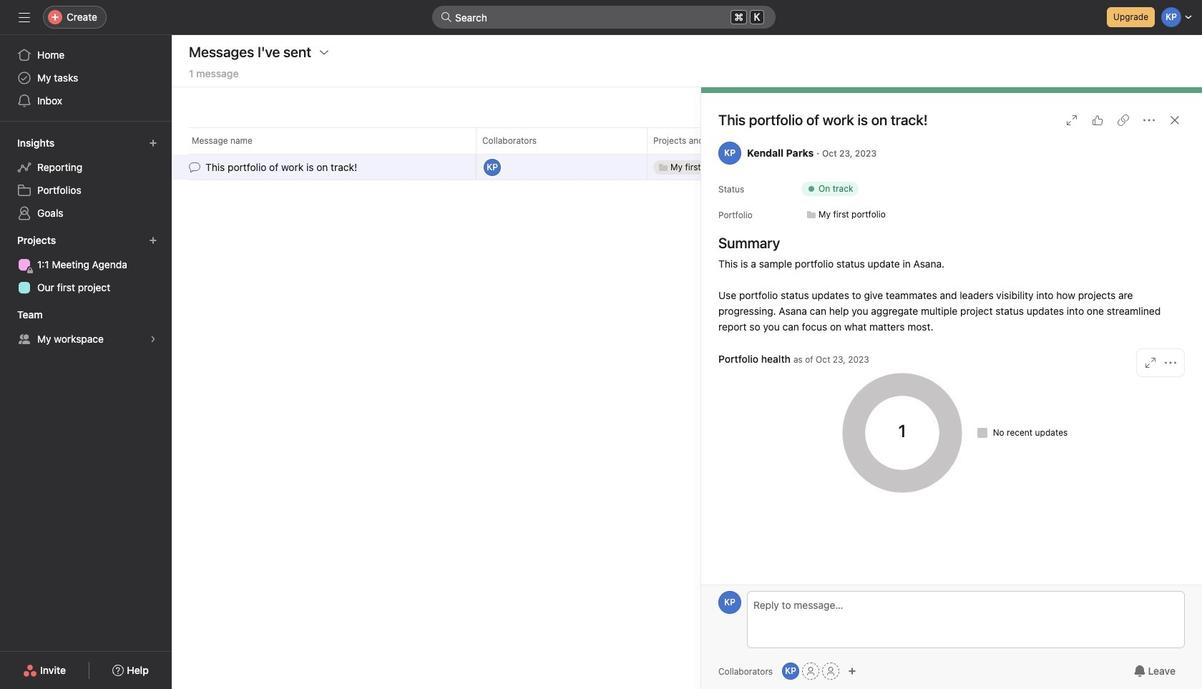 Task type: locate. For each thing, give the bounding box(es) containing it.
projects element
[[0, 228, 172, 302]]

prominent image
[[441, 11, 452, 23]]

add or remove collaborators image
[[782, 663, 799, 680]]

0 likes. click to like this task image
[[1092, 114, 1103, 126]]

column header
[[189, 127, 480, 154], [476, 127, 651, 154]]

1 column header from the left
[[189, 127, 480, 154]]

close this status update image
[[1169, 114, 1181, 126]]

None field
[[432, 6, 776, 29]]

open user profile image
[[718, 591, 741, 614]]

row
[[172, 127, 871, 154], [172, 153, 871, 181], [189, 153, 853, 155]]

conversation name for this portfolio of work is on track! cell
[[172, 154, 476, 180]]

insights element
[[0, 130, 172, 228]]

cell
[[647, 154, 819, 180]]

full screen image
[[1066, 114, 1078, 126]]

Search tasks, projects, and more text field
[[432, 6, 776, 29]]

actions image
[[318, 47, 330, 58]]

tree grid
[[172, 153, 871, 181]]



Task type: vqa. For each thing, say whether or not it's contained in the screenshot.
Close this status update Icon
yes



Task type: describe. For each thing, give the bounding box(es) containing it.
2 column header from the left
[[476, 127, 651, 154]]

new project or portfolio image
[[149, 236, 157, 245]]

view chart image
[[1145, 357, 1156, 368]]

copy link image
[[1118, 114, 1129, 126]]

teams element
[[0, 302, 172, 353]]

hide sidebar image
[[19, 11, 30, 23]]

see details, my workspace image
[[149, 335, 157, 343]]

more actions image
[[1143, 114, 1155, 126]]

add or remove collaborators image
[[848, 667, 857, 675]]

new insights image
[[149, 139, 157, 147]]

global element
[[0, 35, 172, 121]]



